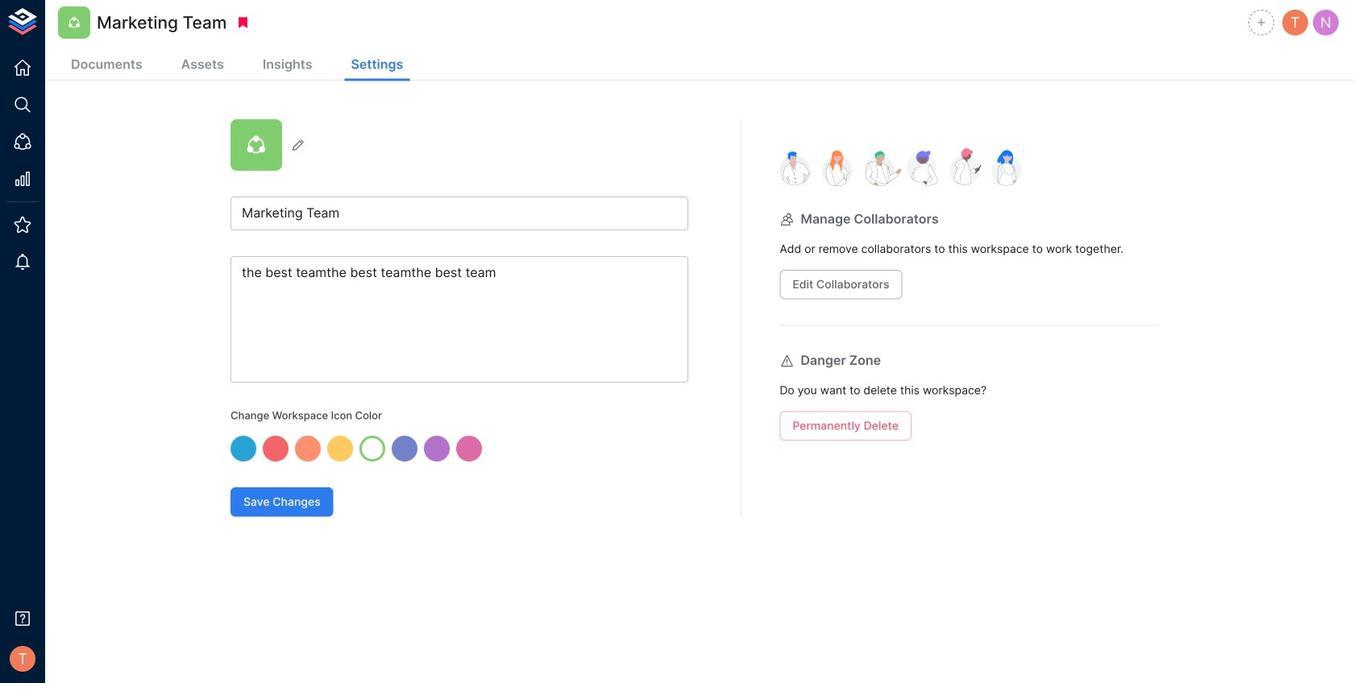 Task type: describe. For each thing, give the bounding box(es) containing it.
Workspace Name text field
[[231, 197, 688, 231]]

remove bookmark image
[[236, 15, 250, 30]]



Task type: locate. For each thing, give the bounding box(es) containing it.
Workspace notes are visible to all members and guests. text field
[[231, 256, 688, 383]]



Task type: vqa. For each thing, say whether or not it's contained in the screenshot.
Show Wiki icon
no



